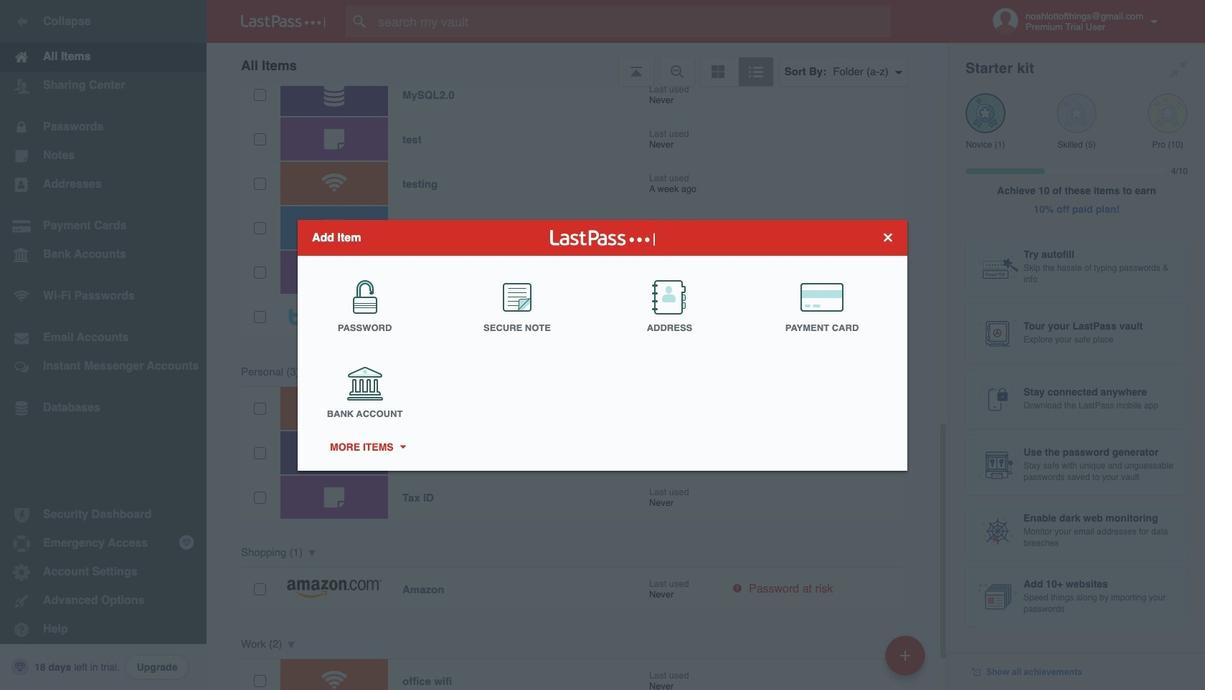 Task type: locate. For each thing, give the bounding box(es) containing it.
dialog
[[298, 220, 907, 471]]

new item image
[[900, 651, 910, 661]]

search my vault text field
[[346, 6, 919, 37]]

vault options navigation
[[207, 43, 948, 86]]

Search search field
[[346, 6, 919, 37]]



Task type: describe. For each thing, give the bounding box(es) containing it.
main navigation navigation
[[0, 0, 207, 691]]

caret right image
[[398, 445, 408, 449]]

lastpass image
[[241, 15, 326, 28]]

new item navigation
[[880, 632, 934, 691]]



Task type: vqa. For each thing, say whether or not it's contained in the screenshot.
text box
no



